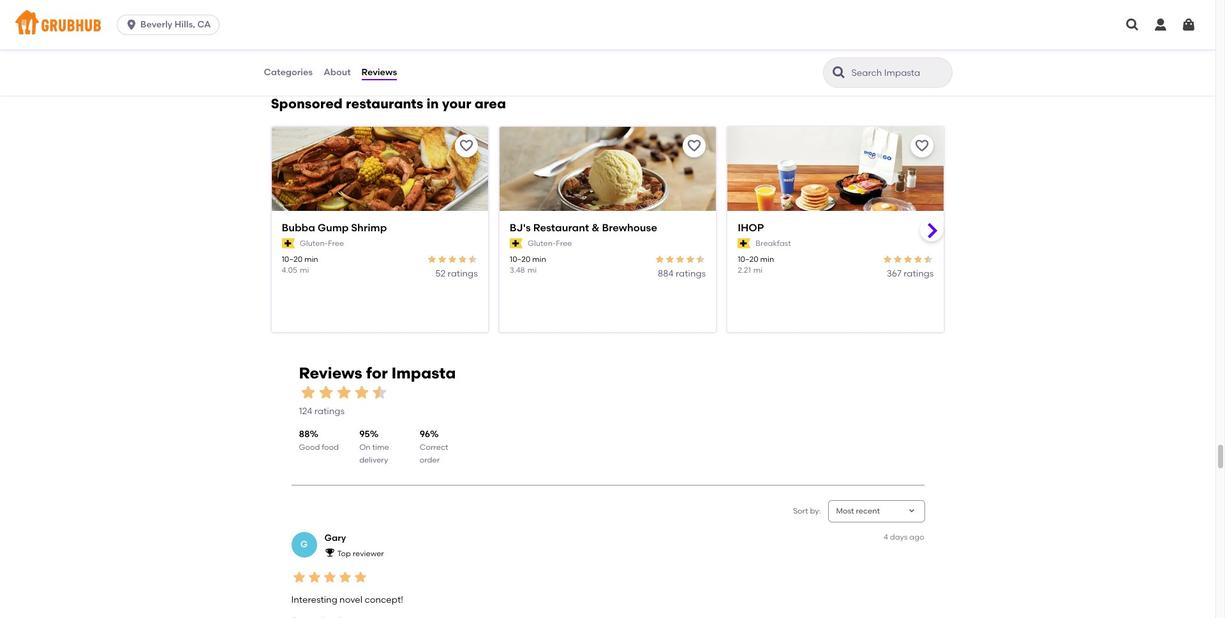 Task type: vqa. For each thing, say whether or not it's contained in the screenshot.
middle Save this restaurant button
yes



Task type: locate. For each thing, give the bounding box(es) containing it.
2 subscription pass image from the left
[[738, 239, 751, 249]]

mi
[[300, 266, 309, 275], [528, 266, 537, 275], [754, 266, 763, 275]]

0 horizontal spatial svg image
[[1153, 17, 1168, 33]]

beverly hills, ca button
[[117, 15, 224, 35]]

gluten-free
[[300, 239, 344, 248], [528, 239, 572, 248]]

ihop link
[[738, 221, 934, 236]]

days
[[890, 533, 908, 542]]

save this restaurant button for shrimp
[[455, 135, 478, 158]]

1 horizontal spatial svg image
[[1181, 17, 1196, 33]]

bubba gump shrimp logo image
[[272, 127, 488, 234]]

0 horizontal spatial subscription pass image
[[282, 239, 295, 249]]

1 horizontal spatial gluten-
[[528, 239, 556, 248]]

subscription pass image down ihop
[[738, 239, 751, 249]]

2 horizontal spatial save this restaurant image
[[915, 139, 930, 154]]

min inside 10–20 min 4.05 mi
[[304, 255, 318, 264]]

52 ratings
[[435, 269, 478, 280]]

96 correct order
[[420, 430, 448, 465]]

1 horizontal spatial mi
[[528, 266, 537, 275]]

10–20 inside 10–20 min 3.48 mi
[[510, 255, 531, 264]]

ratings
[[448, 269, 478, 280], [676, 269, 706, 280], [904, 269, 934, 280], [314, 407, 345, 417]]

10–20 for bubba
[[282, 255, 302, 264]]

2 min from the left
[[532, 255, 546, 264]]

1 save this restaurant button from the left
[[455, 135, 478, 158]]

search icon image
[[831, 65, 846, 80]]

1 horizontal spatial free
[[556, 239, 572, 248]]

main navigation navigation
[[0, 0, 1216, 50]]

in
[[427, 96, 439, 112]]

10–20 up the 4.05
[[282, 255, 302, 264]]

reviews
[[362, 67, 397, 78], [299, 364, 362, 383]]

svg image
[[1125, 17, 1140, 33], [125, 19, 138, 31]]

0 horizontal spatial min
[[304, 255, 318, 264]]

0 horizontal spatial save this restaurant button
[[455, 135, 478, 158]]

categories
[[264, 67, 313, 78]]

ratings right 884
[[676, 269, 706, 280]]

mi right 2.21
[[754, 266, 763, 275]]

96
[[420, 430, 430, 441]]

ca
[[197, 19, 211, 30]]

1 min from the left
[[304, 255, 318, 264]]

2 free from the left
[[556, 239, 572, 248]]

svg image
[[1153, 17, 1168, 33], [1181, 17, 1196, 33]]

min down the bubba
[[304, 255, 318, 264]]

subscription pass image for bubba gump shrimp
[[282, 239, 295, 249]]

1 horizontal spatial min
[[532, 255, 546, 264]]

0 horizontal spatial mi
[[300, 266, 309, 275]]

free
[[328, 239, 344, 248], [556, 239, 572, 248]]

1 save this restaurant image from the left
[[459, 139, 474, 154]]

most recent
[[836, 507, 880, 516]]

1 horizontal spatial gluten-free
[[528, 239, 572, 248]]

save this restaurant button for &
[[683, 135, 706, 158]]

2 10–20 from the left
[[510, 255, 531, 264]]

mi for bj's
[[528, 266, 537, 275]]

gluten-free down the gump
[[300, 239, 344, 248]]

4 days ago
[[884, 533, 924, 542]]

star icon image
[[427, 255, 437, 265], [437, 255, 447, 265], [447, 255, 457, 265], [457, 255, 468, 265], [468, 255, 478, 265], [468, 255, 478, 265], [655, 255, 665, 265], [665, 255, 675, 265], [675, 255, 685, 265], [685, 255, 696, 265], [696, 255, 706, 265], [696, 255, 706, 265], [883, 255, 893, 265], [893, 255, 903, 265], [903, 255, 913, 265], [913, 255, 924, 265], [924, 255, 934, 265], [924, 255, 934, 265], [299, 384, 317, 402], [317, 384, 335, 402], [335, 384, 353, 402], [353, 384, 370, 402], [370, 384, 388, 402], [370, 384, 388, 402], [291, 570, 307, 586], [307, 570, 322, 586], [322, 570, 337, 586], [337, 570, 353, 586], [353, 570, 368, 586]]

subscription pass image down the bubba
[[282, 239, 295, 249]]

beverly hills, ca
[[140, 19, 211, 30]]

gluten- for restaurant
[[528, 239, 556, 248]]

0 horizontal spatial gluten-
[[300, 239, 328, 248]]

gluten- for gump
[[300, 239, 328, 248]]

10–20 min 3.48 mi
[[510, 255, 546, 275]]

0 horizontal spatial 10–20
[[282, 255, 302, 264]]

1 vertical spatial reviews
[[299, 364, 362, 383]]

gluten-free down restaurant
[[528, 239, 572, 248]]

caret down icon image
[[906, 507, 917, 517]]

reviews button
[[361, 50, 398, 96]]

top reviewer
[[337, 550, 384, 559]]

2 horizontal spatial mi
[[754, 266, 763, 275]]

min down restaurant
[[532, 255, 546, 264]]

10–20 up 3.48
[[510, 255, 531, 264]]

free for gump
[[328, 239, 344, 248]]

gump
[[318, 222, 349, 234]]

3 10–20 from the left
[[738, 255, 759, 264]]

trophy icon image
[[324, 548, 335, 559]]

1 gluten- from the left
[[300, 239, 328, 248]]

save this restaurant image
[[459, 139, 474, 154], [687, 139, 702, 154], [915, 139, 930, 154]]

order
[[420, 456, 440, 465]]

0 vertical spatial reviews
[[362, 67, 397, 78]]

10–20 for bj's
[[510, 255, 531, 264]]

2 horizontal spatial 10–20
[[738, 255, 759, 264]]

sponsored
[[271, 96, 343, 112]]

88
[[299, 430, 310, 441]]

subscription pass image
[[282, 239, 295, 249], [738, 239, 751, 249]]

save this restaurant button
[[455, 135, 478, 158], [683, 135, 706, 158], [911, 135, 934, 158]]

min down 'breakfast'
[[760, 255, 774, 264]]

1 10–20 from the left
[[282, 255, 302, 264]]

2 horizontal spatial min
[[760, 255, 774, 264]]

by:
[[810, 507, 821, 516]]

2 gluten-free from the left
[[528, 239, 572, 248]]

1 horizontal spatial save this restaurant image
[[687, 139, 702, 154]]

save this restaurant image for shrimp
[[459, 139, 474, 154]]

3 mi from the left
[[754, 266, 763, 275]]

1 mi from the left
[[300, 266, 309, 275]]

beverly
[[140, 19, 172, 30]]

mi right 3.48
[[528, 266, 537, 275]]

1 horizontal spatial subscription pass image
[[738, 239, 751, 249]]

1 horizontal spatial save this restaurant button
[[683, 135, 706, 158]]

categories button
[[263, 50, 313, 96]]

hills,
[[175, 19, 195, 30]]

mi inside 10–20 min 4.05 mi
[[300, 266, 309, 275]]

subscription pass image for ihop
[[738, 239, 751, 249]]

ratings right 367
[[904, 269, 934, 280]]

2 mi from the left
[[528, 266, 537, 275]]

reviews up 'restaurants'
[[362, 67, 397, 78]]

3 save this restaurant button from the left
[[911, 135, 934, 158]]

0 horizontal spatial save this restaurant image
[[459, 139, 474, 154]]

0 horizontal spatial gluten-free
[[300, 239, 344, 248]]

sponsored restaurants in your area
[[271, 96, 506, 112]]

free down the "bubba gump shrimp"
[[328, 239, 344, 248]]

bj's
[[510, 222, 531, 234]]

breakfast
[[756, 239, 791, 248]]

bubba gump shrimp link
[[282, 221, 478, 236]]

time
[[372, 444, 389, 452]]

area
[[475, 96, 506, 112]]

10–20
[[282, 255, 302, 264], [510, 255, 531, 264], [738, 255, 759, 264]]

brewhouse
[[602, 222, 657, 234]]

0 horizontal spatial free
[[328, 239, 344, 248]]

reviews up the 124 ratings
[[299, 364, 362, 383]]

4.05
[[282, 266, 297, 275]]

subscription pass image
[[510, 239, 523, 249]]

3 min from the left
[[760, 255, 774, 264]]

good
[[299, 444, 320, 452]]

2 gluten- from the left
[[528, 239, 556, 248]]

gluten- down the bubba
[[300, 239, 328, 248]]

ago
[[910, 533, 924, 542]]

min inside 10–20 min 3.48 mi
[[532, 255, 546, 264]]

2 save this restaurant image from the left
[[687, 139, 702, 154]]

your
[[442, 96, 471, 112]]

1 free from the left
[[328, 239, 344, 248]]

interesting
[[291, 595, 337, 606]]

10–20 inside 10–20 min 4.05 mi
[[282, 255, 302, 264]]

free down restaurant
[[556, 239, 572, 248]]

reviews for impasta
[[299, 364, 456, 383]]

1 gluten-free from the left
[[300, 239, 344, 248]]

ratings right the 52
[[448, 269, 478, 280]]

impasta
[[391, 364, 456, 383]]

ratings for bj's restaurant & brewhouse
[[676, 269, 706, 280]]

mi inside 10–20 min 3.48 mi
[[528, 266, 537, 275]]

for
[[366, 364, 388, 383]]

2 save this restaurant button from the left
[[683, 135, 706, 158]]

reviews inside "button"
[[362, 67, 397, 78]]

on
[[359, 444, 371, 452]]

gluten-
[[300, 239, 328, 248], [528, 239, 556, 248]]

min for gump
[[304, 255, 318, 264]]

ratings right "124"
[[314, 407, 345, 417]]

ihop logo image
[[728, 127, 944, 234]]

1 horizontal spatial 10–20
[[510, 255, 531, 264]]

mi right the 4.05
[[300, 266, 309, 275]]

gluten- down restaurant
[[528, 239, 556, 248]]

gluten-free for restaurant
[[528, 239, 572, 248]]

10–20 up 2.21
[[738, 255, 759, 264]]

1 subscription pass image from the left
[[282, 239, 295, 249]]

2 horizontal spatial save this restaurant button
[[911, 135, 934, 158]]

reviews for reviews for impasta
[[299, 364, 362, 383]]

0 horizontal spatial svg image
[[125, 19, 138, 31]]

min
[[304, 255, 318, 264], [532, 255, 546, 264], [760, 255, 774, 264]]

2 svg image from the left
[[1181, 17, 1196, 33]]



Task type: describe. For each thing, give the bounding box(es) containing it.
svg image inside the beverly hills, ca button
[[125, 19, 138, 31]]

88 good food
[[299, 430, 339, 452]]

concept!
[[365, 595, 403, 606]]

Sort by: field
[[836, 506, 880, 518]]

sort
[[793, 507, 808, 516]]

10–20 inside the 10–20 min 2.21 mi
[[738, 255, 759, 264]]

bj's restaurant & brewhouse logo image
[[500, 127, 716, 234]]

min for restaurant
[[532, 255, 546, 264]]

3.48
[[510, 266, 525, 275]]

124 ratings
[[299, 407, 345, 417]]

367
[[887, 269, 902, 280]]

mi inside the 10–20 min 2.21 mi
[[754, 266, 763, 275]]

about button
[[323, 50, 351, 96]]

1 svg image from the left
[[1153, 17, 1168, 33]]

interesting novel concept!
[[291, 595, 403, 606]]

recent
[[856, 507, 880, 516]]

&
[[592, 222, 600, 234]]

bubba
[[282, 222, 315, 234]]

reviews for reviews
[[362, 67, 397, 78]]

884
[[658, 269, 674, 280]]

95
[[359, 430, 370, 441]]

g
[[300, 540, 308, 551]]

delivery
[[359, 456, 388, 465]]

884 ratings
[[658, 269, 706, 280]]

10–20 min 4.05 mi
[[282, 255, 318, 275]]

correct
[[420, 444, 448, 452]]

restaurant
[[533, 222, 589, 234]]

2.21
[[738, 266, 751, 275]]

ratings for ihop
[[904, 269, 934, 280]]

10–20 min 2.21 mi
[[738, 255, 774, 275]]

free for restaurant
[[556, 239, 572, 248]]

top
[[337, 550, 351, 559]]

124
[[299, 407, 312, 417]]

shrimp
[[351, 222, 387, 234]]

95 on time delivery
[[359, 430, 389, 465]]

bubba gump shrimp
[[282, 222, 387, 234]]

ratings for bubba gump shrimp
[[448, 269, 478, 280]]

3 save this restaurant image from the left
[[915, 139, 930, 154]]

sort by:
[[793, 507, 821, 516]]

ihop
[[738, 222, 764, 234]]

about
[[324, 67, 351, 78]]

save this restaurant image for &
[[687, 139, 702, 154]]

bj's restaurant & brewhouse
[[510, 222, 657, 234]]

most
[[836, 507, 854, 516]]

367 ratings
[[887, 269, 934, 280]]

gary
[[324, 533, 346, 544]]

gluten-free for gump
[[300, 239, 344, 248]]

reviewer
[[353, 550, 384, 559]]

52
[[435, 269, 446, 280]]

food
[[322, 444, 339, 452]]

novel
[[340, 595, 362, 606]]

4
[[884, 533, 888, 542]]

restaurants
[[346, 96, 423, 112]]

Search Impasta search field
[[850, 67, 948, 79]]

1 horizontal spatial svg image
[[1125, 17, 1140, 33]]

mi for bubba
[[300, 266, 309, 275]]

bj's restaurant & brewhouse link
[[510, 221, 706, 236]]

min inside the 10–20 min 2.21 mi
[[760, 255, 774, 264]]



